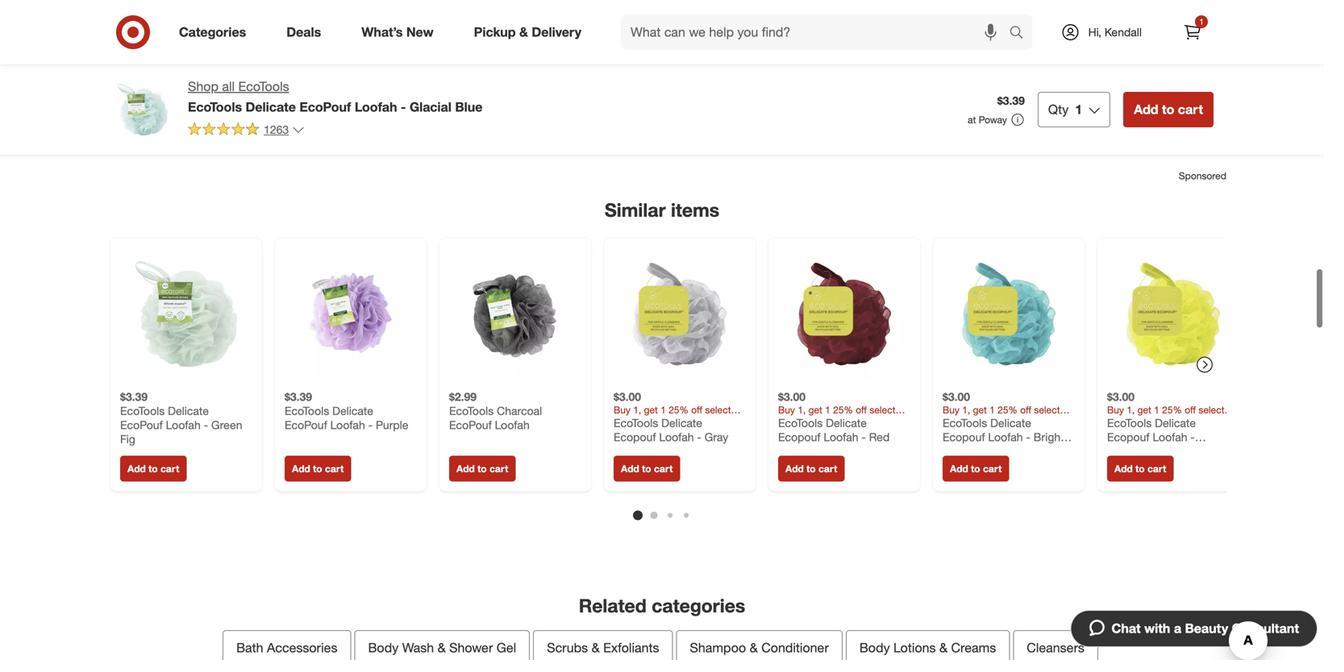 Task type: describe. For each thing, give the bounding box(es) containing it.
chat with a beauty consultant
[[1112, 621, 1299, 637]]

add to cart button for ecotools charcoal ecopouf loofah
[[449, 456, 516, 482]]

with
[[1145, 621, 1171, 637]]

- inside shop all ecotools ecotools delicate ecopouf loofah - glacial blue
[[401, 99, 406, 115]]

scrubs
[[547, 640, 588, 656]]

all
[[222, 79, 235, 94]]

ecotools inside ecotools delicate ecopouf loofah - chartreuse
[[1107, 416, 1152, 430]]

& right the wash
[[438, 640, 446, 656]]

gray
[[705, 430, 728, 444]]

delicate inside the $3.39 ecotools delicate ecopouf loofah - purple
[[332, 404, 373, 418]]

body for body wash & shower gel
[[368, 640, 399, 656]]

add to cart button for ecotools delicate ecopouf loofah - chartreuse
[[1107, 456, 1174, 482]]

charcoal
[[497, 404, 542, 418]]

categories link
[[165, 15, 266, 50]]

ecotools inside ecotools delicate ecopouf loofah - gray
[[614, 416, 658, 430]]

add to cart button for ecotools delicate ecopouf loofah - gray
[[614, 456, 680, 482]]

beauty
[[1185, 621, 1228, 637]]

loofah inside ecotools delicate ecopouf loofah - chartreuse
[[1153, 430, 1188, 444]]

green
[[211, 418, 242, 432]]

bright
[[1034, 430, 1064, 444]]

items
[[671, 199, 719, 221]]

ecotools delicate ecopouf loofah - chartreuse image
[[1107, 248, 1240, 380]]

add to cart for ecotools delicate ecopouf loofah - gray
[[621, 463, 673, 475]]

add to cart up sponsored
[[1134, 102, 1203, 117]]

at
[[968, 114, 976, 126]]

conditioner
[[762, 640, 829, 656]]

cart for ecotools delicate ecopouf loofah - bright blue
[[983, 463, 1002, 475]]

categories
[[179, 24, 246, 40]]

loofah inside $3.39 ecotools delicate ecopouf loofah - green fig
[[166, 418, 201, 432]]

add for ecotools delicate ecopouf loofah - gray
[[621, 463, 639, 475]]

add for ecotools delicate ecopouf loofah - green fig
[[127, 463, 146, 475]]

add for ecotools delicate ecopouf loofah - chartreuse
[[1115, 463, 1133, 475]]

bath accessories
[[236, 640, 337, 656]]

add to cart button for ecotools delicate ecopouf loofah - red
[[778, 456, 845, 482]]

accessories
[[267, 640, 337, 656]]

fig
[[120, 432, 135, 446]]

qty 1
[[1048, 102, 1082, 117]]

ecotools inside $2.99 ecotools charcoal ecopouf loofah
[[449, 404, 494, 418]]

poway
[[979, 114, 1007, 126]]

$3.39 for $3.39 ecotools delicate ecopouf loofah - purple
[[285, 390, 312, 404]]

$3.00 for ecotools delicate ecopouf loofah - red
[[778, 390, 806, 404]]

wash
[[402, 640, 434, 656]]

ecotools delicate ecopouf loofah - bright blue image
[[943, 248, 1075, 380]]

pickup
[[474, 24, 516, 40]]

purple
[[376, 418, 408, 432]]

add for ecotools delicate ecopouf loofah - bright blue
[[950, 463, 968, 475]]

delicate inside ecotools delicate ecopouf loofah - chartreuse
[[1155, 416, 1196, 430]]

pickup & delivery
[[474, 24, 582, 40]]

bath
[[236, 640, 263, 656]]

body for body lotions & creams
[[860, 640, 890, 656]]

search button
[[1002, 15, 1041, 53]]

similar
[[605, 199, 666, 221]]

scrubs & exfoliants
[[547, 640, 659, 656]]

add to cart for ecotools delicate ecopouf loofah - chartreuse
[[1115, 463, 1166, 475]]

ecotools delicate ecopouf loofah - red
[[778, 416, 890, 444]]

chartreuse
[[1107, 444, 1164, 458]]

ecopouf for ecotools delicate ecopouf loofah - bright blue
[[943, 430, 985, 444]]

- inside the $3.39 ecotools delicate ecopouf loofah - purple
[[368, 418, 373, 432]]

to for ecotools delicate ecopouf loofah - gray
[[642, 463, 651, 475]]

ecopouf for $3.39 ecotools delicate ecopouf loofah - purple
[[285, 418, 327, 432]]

$2.99
[[449, 390, 477, 404]]

delivery
[[532, 24, 582, 40]]

chat with a beauty consultant button
[[1071, 611, 1318, 648]]

- inside ecotools delicate ecopouf loofah - chartreuse
[[1191, 430, 1195, 444]]

delicate inside 'ecotools delicate ecopouf loofah - bright blue'
[[990, 416, 1031, 430]]

1263 link
[[188, 122, 305, 140]]

ecotools delicate ecopouf loofah - green fig image
[[120, 248, 252, 380]]

new
[[406, 24, 434, 40]]

$2.99 ecotools charcoal ecopouf loofah
[[449, 390, 542, 432]]

shampoo
[[690, 640, 746, 656]]

bath accessories link
[[223, 631, 351, 661]]

1 link
[[1175, 15, 1211, 50]]

- inside ecotools delicate ecopouf loofah - red
[[862, 430, 866, 444]]

cart for ecotools delicate ecopouf loofah - gray
[[654, 463, 673, 475]]

ecotools delicate ecopouf loofah - gray
[[614, 416, 728, 444]]

loofah inside ecotools delicate ecopouf loofah - gray
[[659, 430, 694, 444]]

cart for ecotools delicate ecopouf loofah - purple
[[325, 463, 344, 475]]

at poway
[[968, 114, 1007, 126]]

creams
[[951, 640, 996, 656]]

ecotools inside 'ecotools delicate ecopouf loofah - bright blue'
[[943, 416, 987, 430]]

add for ecotools delicate ecopouf loofah - purple
[[292, 463, 310, 475]]

ecotools charcoal ecopouf loofah image
[[449, 248, 581, 380]]

what's
[[362, 24, 403, 40]]

hi,
[[1088, 25, 1102, 39]]

to for ecotools delicate ecopouf loofah - chartreuse
[[1136, 463, 1145, 475]]

$3.39 ecotools delicate ecopouf loofah - green fig
[[120, 390, 242, 446]]



Task type: locate. For each thing, give the bounding box(es) containing it.
cart for ecotools charcoal ecopouf loofah
[[490, 463, 508, 475]]

ecopouf for $2.99 ecotools charcoal ecopouf loofah
[[449, 418, 492, 432]]

ecopouf inside shop all ecotools ecotools delicate ecopouf loofah - glacial blue
[[300, 99, 351, 115]]

ecopouf
[[614, 430, 656, 444], [778, 430, 821, 444], [943, 430, 985, 444], [1107, 430, 1150, 444]]

consultant
[[1232, 621, 1299, 637]]

- inside ecotools delicate ecopouf loofah - gray
[[697, 430, 702, 444]]

ecopouf for ecotools delicate ecopouf loofah - chartreuse
[[1107, 430, 1150, 444]]

0 horizontal spatial blue
[[455, 99, 483, 115]]

add to cart button for ecotools delicate ecopouf loofah - bright blue
[[943, 456, 1009, 482]]

cart down ecotools delicate ecopouf loofah - red
[[819, 463, 837, 475]]

- right chartreuse
[[1191, 430, 1195, 444]]

ecotools delicate ecopouf loofah - red image
[[778, 248, 911, 380]]

cart down 'ecotools delicate ecopouf loofah - bright blue'
[[983, 463, 1002, 475]]

cart down $3.39 ecotools delicate ecopouf loofah - green fig
[[160, 463, 179, 475]]

& right lotions at the right of the page
[[940, 640, 948, 656]]

shop
[[188, 79, 219, 94]]

hi, kendall
[[1088, 25, 1142, 39]]

ecotools delicate ecopouf loofah - bright blue
[[943, 416, 1064, 458]]

1 horizontal spatial blue
[[943, 444, 966, 458]]

delicate inside shop all ecotools ecotools delicate ecopouf loofah - glacial blue
[[246, 99, 296, 115]]

- left purple
[[368, 418, 373, 432]]

ecotools delicate ecopouf loofah - purple image
[[285, 248, 417, 380]]

& right scrubs
[[592, 640, 600, 656]]

kendall
[[1105, 25, 1142, 39]]

- left gray
[[697, 430, 702, 444]]

1263
[[264, 122, 289, 137]]

search
[[1002, 26, 1041, 42]]

blue right glacial
[[455, 99, 483, 115]]

loofah inside ecotools delicate ecopouf loofah - red
[[824, 430, 859, 444]]

add to cart down ecotools delicate ecopouf loofah - gray
[[621, 463, 673, 475]]

to for ecotools delicate ecopouf loofah - red
[[807, 463, 816, 475]]

&
[[519, 24, 528, 40], [438, 640, 446, 656], [592, 640, 600, 656], [750, 640, 758, 656], [940, 640, 948, 656]]

4 $3.00 from the left
[[1107, 390, 1135, 404]]

ecopouf for ecotools delicate ecopouf loofah - red
[[778, 430, 821, 444]]

0 vertical spatial blue
[[455, 99, 483, 115]]

delicate
[[246, 99, 296, 115], [168, 404, 209, 418], [332, 404, 373, 418], [661, 416, 702, 430], [826, 416, 867, 430], [990, 416, 1031, 430], [1155, 416, 1196, 430]]

cart down $2.99 ecotools charcoal ecopouf loofah
[[490, 463, 508, 475]]

ecopouf inside the $3.39 ecotools delicate ecopouf loofah - purple
[[285, 418, 327, 432]]

blue
[[455, 99, 483, 115], [943, 444, 966, 458]]

ecopouf inside $3.39 ecotools delicate ecopouf loofah - green fig
[[120, 418, 163, 432]]

add to cart down $2.99 ecotools charcoal ecopouf loofah
[[456, 463, 508, 475]]

add to cart
[[1134, 102, 1203, 117], [127, 463, 179, 475], [292, 463, 344, 475], [456, 463, 508, 475], [621, 463, 673, 475], [786, 463, 837, 475], [950, 463, 1002, 475], [1115, 463, 1166, 475]]

1 horizontal spatial 1
[[1199, 17, 1204, 27]]

cart down ecotools delicate ecopouf loofah - gray
[[654, 463, 673, 475]]

cart for ecotools delicate ecopouf loofah - chartreuse
[[1148, 463, 1166, 475]]

related
[[579, 595, 647, 617]]

add to cart down ecotools delicate ecopouf loofah - red
[[786, 463, 837, 475]]

$3.39 inside $3.39 ecotools delicate ecopouf loofah - green fig
[[120, 390, 148, 404]]

2 horizontal spatial $3.39
[[998, 94, 1025, 108]]

delicate inside ecotools delicate ecopouf loofah - gray
[[661, 416, 702, 430]]

ecotools
[[238, 79, 289, 94], [188, 99, 242, 115], [120, 404, 165, 418], [285, 404, 329, 418], [449, 404, 494, 418], [614, 416, 658, 430], [778, 416, 823, 430], [943, 416, 987, 430], [1107, 416, 1152, 430]]

ecotools inside the $3.39 ecotools delicate ecopouf loofah - purple
[[285, 404, 329, 418]]

what's new link
[[348, 15, 454, 50]]

& right shampoo
[[750, 640, 758, 656]]

glacial
[[410, 99, 452, 115]]

delicate left bright at the bottom of page
[[990, 416, 1031, 430]]

1 horizontal spatial $3.39
[[285, 390, 312, 404]]

blue inside shop all ecotools ecotools delicate ecopouf loofah - glacial blue
[[455, 99, 483, 115]]

$3.00 for ecotools delicate ecopouf loofah - bright blue
[[943, 390, 970, 404]]

ecotools delicate ecopouf loofah - chartreuse
[[1107, 416, 1196, 458]]

add for ecotools charcoal ecopouf loofah
[[456, 463, 475, 475]]

delicate left 'red'
[[826, 416, 867, 430]]

4 ecopouf from the left
[[1107, 430, 1150, 444]]

loofah inside shop all ecotools ecotools delicate ecopouf loofah - glacial blue
[[355, 99, 397, 115]]

to for ecotools delicate ecopouf loofah - purple
[[313, 463, 322, 475]]

body wash & shower gel
[[368, 640, 516, 656]]

cart up sponsored
[[1178, 102, 1203, 117]]

ecopouf for $3.39 ecotools delicate ecopouf loofah - green fig
[[120, 418, 163, 432]]

ecopouf inside ecotools delicate ecopouf loofah - red
[[778, 430, 821, 444]]

deals
[[286, 24, 321, 40]]

add to cart down fig
[[127, 463, 179, 475]]

cart
[[1178, 102, 1203, 117], [160, 463, 179, 475], [325, 463, 344, 475], [490, 463, 508, 475], [654, 463, 673, 475], [819, 463, 837, 475], [983, 463, 1002, 475], [1148, 463, 1166, 475]]

add to cart down chartreuse
[[1115, 463, 1166, 475]]

to for ecotools delicate ecopouf loofah - bright blue
[[971, 463, 980, 475]]

add to cart button
[[1124, 92, 1214, 127], [120, 456, 187, 482], [285, 456, 351, 482], [449, 456, 516, 482], [614, 456, 680, 482], [778, 456, 845, 482], [943, 456, 1009, 482], [1107, 456, 1174, 482]]

to for ecotools delicate ecopouf loofah - green fig
[[148, 463, 158, 475]]

loofah inside the $3.39 ecotools delicate ecopouf loofah - purple
[[330, 418, 365, 432]]

cleansers
[[1027, 640, 1085, 656]]

0 vertical spatial 1
[[1199, 17, 1204, 27]]

ecopouf inside ecotools delicate ecopouf loofah - gray
[[614, 430, 656, 444]]

region containing similar items
[[98, 106, 1249, 661]]

ecotools inside ecotools delicate ecopouf loofah - red
[[778, 416, 823, 430]]

3 ecopouf from the left
[[943, 430, 985, 444]]

ecopouf inside 'ecotools delicate ecopouf loofah - bright blue'
[[943, 430, 985, 444]]

cart for ecotools delicate ecopouf loofah - red
[[819, 463, 837, 475]]

& right pickup
[[519, 24, 528, 40]]

1 right 'qty'
[[1075, 102, 1082, 117]]

pickup & delivery link
[[460, 15, 602, 50]]

What can we help you find? suggestions appear below search field
[[621, 15, 1013, 50]]

add to cart button for ecotools delicate ecopouf loofah - purple
[[285, 456, 351, 482]]

body lotions & creams
[[860, 640, 996, 656]]

sponsored
[[1179, 170, 1227, 182]]

shop all ecotools ecotools delicate ecopouf loofah - glacial blue
[[188, 79, 483, 115]]

shower
[[449, 640, 493, 656]]

delicate inside ecotools delicate ecopouf loofah - red
[[826, 416, 867, 430]]

2 $3.00 from the left
[[778, 390, 806, 404]]

- inside 'ecotools delicate ecopouf loofah - bright blue'
[[1026, 430, 1031, 444]]

similar items
[[605, 199, 719, 221]]

$3.39 for $3.39
[[998, 94, 1025, 108]]

cart for ecotools delicate ecopouf loofah - green fig
[[160, 463, 179, 475]]

what's new
[[362, 24, 434, 40]]

& for pickup
[[519, 24, 528, 40]]

& for shampoo
[[750, 640, 758, 656]]

$3.39
[[998, 94, 1025, 108], [120, 390, 148, 404], [285, 390, 312, 404]]

0 horizontal spatial $3.39
[[120, 390, 148, 404]]

& for scrubs
[[592, 640, 600, 656]]

loofah inside 'ecotools delicate ecopouf loofah - bright blue'
[[988, 430, 1023, 444]]

body left the wash
[[368, 640, 399, 656]]

add to cart for ecotools delicate ecopouf loofah - red
[[786, 463, 837, 475]]

1 ecopouf from the left
[[614, 430, 656, 444]]

add
[[1134, 102, 1159, 117], [127, 463, 146, 475], [292, 463, 310, 475], [456, 463, 475, 475], [621, 463, 639, 475], [786, 463, 804, 475], [950, 463, 968, 475], [1115, 463, 1133, 475]]

ecopouf inside ecotools delicate ecopouf loofah - chartreuse
[[1107, 430, 1150, 444]]

$3.00
[[614, 390, 641, 404], [778, 390, 806, 404], [943, 390, 970, 404], [1107, 390, 1135, 404]]

shampoo & conditioner link
[[676, 631, 843, 661]]

delicate up 1263
[[246, 99, 296, 115]]

- left 'red'
[[862, 430, 866, 444]]

lotions
[[894, 640, 936, 656]]

shampoo & conditioner
[[690, 640, 829, 656]]

$3.00 for ecotools delicate ecopouf loofah - chartreuse
[[1107, 390, 1135, 404]]

delicate inside $3.39 ecotools delicate ecopouf loofah - green fig
[[168, 404, 209, 418]]

body left lotions at the right of the page
[[860, 640, 890, 656]]

- left glacial
[[401, 99, 406, 115]]

cart down chartreuse
[[1148, 463, 1166, 475]]

blue inside 'ecotools delicate ecopouf loofah - bright blue'
[[943, 444, 966, 458]]

chat
[[1112, 621, 1141, 637]]

ecotools inside $3.39 ecotools delicate ecopouf loofah - green fig
[[120, 404, 165, 418]]

$3.39 inside the $3.39 ecotools delicate ecopouf loofah - purple
[[285, 390, 312, 404]]

ecopouf
[[300, 99, 351, 115], [120, 418, 163, 432], [285, 418, 327, 432], [449, 418, 492, 432]]

1 right "kendall"
[[1199, 17, 1204, 27]]

delicate left green
[[168, 404, 209, 418]]

add to cart for ecotools delicate ecopouf loofah - bright blue
[[950, 463, 1002, 475]]

categories
[[652, 595, 745, 617]]

$3.39 ecotools delicate ecopouf loofah - purple
[[285, 390, 408, 432]]

2 ecopouf from the left
[[778, 430, 821, 444]]

add to cart button for ecotools delicate ecopouf loofah - green fig
[[120, 456, 187, 482]]

scrubs & exfoliants link
[[533, 631, 673, 661]]

body lotions & creams link
[[846, 631, 1010, 661]]

- inside $3.39 ecotools delicate ecopouf loofah - green fig
[[204, 418, 208, 432]]

1 vertical spatial blue
[[943, 444, 966, 458]]

add to cart for ecotools delicate ecopouf loofah - purple
[[292, 463, 344, 475]]

ecotools delicate ecopouf loofah - gray image
[[614, 248, 746, 380]]

delicate left gray
[[661, 416, 702, 430]]

blue right 'red'
[[943, 444, 966, 458]]

1 body from the left
[[368, 640, 399, 656]]

3 $3.00 from the left
[[943, 390, 970, 404]]

- left bright at the bottom of page
[[1026, 430, 1031, 444]]

region
[[98, 106, 1249, 661]]

red
[[869, 430, 890, 444]]

loofah
[[355, 99, 397, 115], [166, 418, 201, 432], [330, 418, 365, 432], [495, 418, 530, 432], [659, 430, 694, 444], [824, 430, 859, 444], [988, 430, 1023, 444], [1153, 430, 1188, 444]]

0 horizontal spatial 1
[[1075, 102, 1082, 117]]

delicate up chartreuse
[[1155, 416, 1196, 430]]

ecopouf inside $2.99 ecotools charcoal ecopouf loofah
[[449, 418, 492, 432]]

exfoliants
[[603, 640, 659, 656]]

to
[[1162, 102, 1175, 117], [148, 463, 158, 475], [313, 463, 322, 475], [478, 463, 487, 475], [642, 463, 651, 475], [807, 463, 816, 475], [971, 463, 980, 475], [1136, 463, 1145, 475]]

loofah inside $2.99 ecotools charcoal ecopouf loofah
[[495, 418, 530, 432]]

$3.00 up ecotools delicate ecopouf loofah - chartreuse
[[1107, 390, 1135, 404]]

0 horizontal spatial body
[[368, 640, 399, 656]]

to for ecotools charcoal ecopouf loofah
[[478, 463, 487, 475]]

$3.00 up ecotools delicate ecopouf loofah - red
[[778, 390, 806, 404]]

body wash & shower gel link
[[354, 631, 530, 661]]

-
[[401, 99, 406, 115], [204, 418, 208, 432], [368, 418, 373, 432], [697, 430, 702, 444], [862, 430, 866, 444], [1026, 430, 1031, 444], [1191, 430, 1195, 444]]

delicate left purple
[[332, 404, 373, 418]]

1 horizontal spatial body
[[860, 640, 890, 656]]

deals link
[[273, 15, 341, 50]]

qty
[[1048, 102, 1069, 117]]

ecopouf for ecotools delicate ecopouf loofah - gray
[[614, 430, 656, 444]]

- left green
[[204, 418, 208, 432]]

a
[[1174, 621, 1182, 637]]

add to cart down 'ecotools delicate ecopouf loofah - bright blue'
[[950, 463, 1002, 475]]

$3.00 for ecotools delicate ecopouf loofah - gray
[[614, 390, 641, 404]]

add to cart for ecotools charcoal ecopouf loofah
[[456, 463, 508, 475]]

1 vertical spatial 1
[[1075, 102, 1082, 117]]

$3.00 up 'ecotools delicate ecopouf loofah - bright blue'
[[943, 390, 970, 404]]

add to cart down the $3.39 ecotools delicate ecopouf loofah - purple on the bottom of the page
[[292, 463, 344, 475]]

$3.39 for $3.39 ecotools delicate ecopouf loofah - green fig
[[120, 390, 148, 404]]

image of ecotools delicate ecopouf loofah - glacial blue image
[[110, 77, 175, 142]]

related categories
[[579, 595, 745, 617]]

cleansers link
[[1013, 631, 1098, 661]]

$3.00 up ecotools delicate ecopouf loofah - gray
[[614, 390, 641, 404]]

cart down the $3.39 ecotools delicate ecopouf loofah - purple on the bottom of the page
[[325, 463, 344, 475]]

gel
[[497, 640, 516, 656]]

1
[[1199, 17, 1204, 27], [1075, 102, 1082, 117]]

2 body from the left
[[860, 640, 890, 656]]

1 $3.00 from the left
[[614, 390, 641, 404]]

add for ecotools delicate ecopouf loofah - red
[[786, 463, 804, 475]]

body
[[368, 640, 399, 656], [860, 640, 890, 656]]

add to cart for ecotools delicate ecopouf loofah - green fig
[[127, 463, 179, 475]]



Task type: vqa. For each thing, say whether or not it's contained in the screenshot.
add to cart button associated with EcoTools Delicate Ecopouf Loofah - Red
yes



